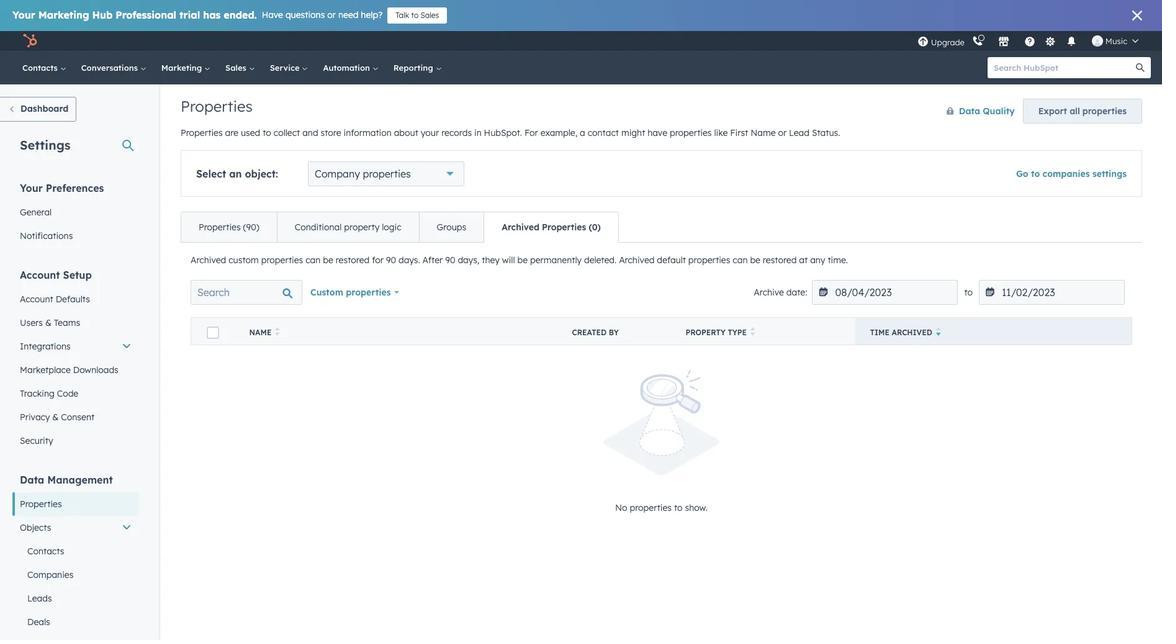 Task type: vqa. For each thing, say whether or not it's contained in the screenshot.
'General' link
yes



Task type: describe. For each thing, give the bounding box(es) containing it.
users
[[20, 317, 43, 329]]

MM/DD/YYYY text field
[[980, 280, 1126, 305]]

properties (90) link
[[181, 212, 277, 242]]

data management
[[20, 474, 113, 486]]

no properties to show. alert
[[191, 370, 1133, 516]]

they
[[482, 255, 500, 266]]

data quality button
[[934, 99, 1016, 124]]

logic
[[382, 222, 402, 233]]

name button
[[234, 318, 557, 345]]

to inside alert
[[675, 503, 683, 514]]

properties link
[[12, 493, 139, 516]]

menu containing music
[[917, 31, 1148, 51]]

automation link
[[316, 51, 386, 84]]

or inside your marketing hub professional trial has ended. have questions or need help?
[[328, 9, 336, 20]]

users & teams
[[20, 317, 80, 329]]

created by
[[572, 328, 619, 337]]

companies link
[[12, 563, 139, 587]]

company
[[315, 168, 360, 180]]

calling icon image
[[973, 36, 984, 47]]

Search HubSpot search field
[[988, 57, 1140, 78]]

contact
[[588, 127, 619, 139]]

help button
[[1020, 31, 1041, 51]]

company properties button
[[308, 161, 465, 186]]

data for data quality
[[959, 106, 981, 117]]

deals link
[[12, 611, 139, 634]]

companies
[[27, 570, 74, 581]]

notifications image
[[1066, 37, 1078, 48]]

properties right the default
[[689, 255, 731, 266]]

records
[[442, 127, 472, 139]]

properties inside button
[[1083, 106, 1127, 117]]

data management element
[[12, 473, 139, 640]]

properties down information on the left
[[363, 168, 411, 180]]

your preferences
[[20, 182, 104, 194]]

deleted.
[[584, 255, 617, 266]]

marketing link
[[154, 51, 218, 84]]

quality
[[983, 106, 1015, 117]]

settings
[[1093, 168, 1127, 180]]

& for privacy
[[52, 412, 59, 423]]

go
[[1017, 168, 1029, 180]]

& for users
[[45, 317, 52, 329]]

will
[[502, 255, 515, 266]]

properties up are
[[181, 97, 253, 116]]

to inside button
[[412, 11, 419, 20]]

status.
[[812, 127, 841, 139]]

tracking
[[20, 388, 55, 399]]

your
[[421, 127, 439, 139]]

trial
[[180, 9, 200, 21]]

privacy
[[20, 412, 50, 423]]

properties are used to collect and store information about your records in hubspot. for example, a contact might have properties like first name or lead status.
[[181, 127, 841, 139]]

has
[[203, 9, 221, 21]]

2 be from the left
[[518, 255, 528, 266]]

automation
[[323, 63, 373, 73]]

lead
[[790, 127, 810, 139]]

press to sort. element for property type
[[751, 327, 756, 338]]

users & teams link
[[12, 311, 139, 335]]

press to sort. image
[[275, 327, 280, 336]]

all
[[1070, 106, 1081, 117]]

no
[[616, 503, 628, 514]]

leads
[[27, 593, 52, 604]]

tab list containing properties (90)
[[181, 212, 619, 243]]

MM/DD/YYYY text field
[[813, 280, 959, 305]]

archived properties (0) link
[[484, 212, 618, 242]]

account for account defaults
[[20, 294, 53, 305]]

hubspot.
[[484, 127, 522, 139]]

management
[[47, 474, 113, 486]]

and
[[303, 127, 318, 139]]

companies
[[1043, 168, 1091, 180]]

dashboard link
[[0, 97, 77, 122]]

for
[[372, 255, 384, 266]]

objects
[[20, 522, 51, 534]]

custom properties
[[311, 287, 391, 298]]

time
[[871, 328, 890, 337]]

custom
[[229, 255, 259, 266]]

archive date:
[[754, 287, 808, 298]]

conditional
[[295, 222, 342, 233]]

contacts inside data management element
[[27, 546, 64, 557]]

account for account setup
[[20, 269, 60, 281]]

properties down for
[[346, 287, 391, 298]]

1 be from the left
[[323, 255, 333, 266]]

general
[[20, 207, 52, 218]]

created
[[572, 328, 607, 337]]

your preferences element
[[12, 181, 139, 248]]

privacy & consent link
[[12, 406, 139, 429]]

properties left like
[[670, 127, 712, 139]]

custom properties button
[[303, 280, 408, 305]]

your for your preferences
[[20, 182, 43, 194]]

go to companies settings
[[1017, 168, 1127, 180]]

to right "used"
[[263, 127, 271, 139]]

properties left (90)
[[199, 222, 241, 233]]

export all properties
[[1039, 106, 1127, 117]]

greg robinson image
[[1093, 35, 1104, 47]]

permanently
[[530, 255, 582, 266]]

after
[[423, 255, 443, 266]]

archived inside tab list
[[502, 222, 540, 233]]

1 restored from the left
[[336, 255, 370, 266]]

upgrade
[[932, 37, 965, 47]]

archive
[[754, 287, 784, 298]]

are
[[225, 127, 239, 139]]

service
[[270, 63, 302, 73]]

archived left the default
[[619, 255, 655, 266]]

sales inside button
[[421, 11, 439, 20]]

account defaults link
[[12, 288, 139, 311]]

have
[[262, 9, 283, 20]]

preferences
[[46, 182, 104, 194]]

general link
[[12, 201, 139, 224]]

conditional property logic link
[[277, 212, 419, 242]]

used
[[241, 127, 260, 139]]

select an object:
[[196, 168, 278, 180]]

integrations
[[20, 341, 71, 352]]

property
[[344, 222, 380, 233]]



Task type: locate. For each thing, give the bounding box(es) containing it.
music button
[[1085, 31, 1147, 51]]

tab panel containing archived custom properties can be restored for 90 days. after 90 days, they will be permanently deleted. archived default properties can be restored at any time.
[[181, 242, 1143, 551]]

properties right no
[[630, 503, 672, 514]]

name left press to sort. image
[[249, 328, 272, 337]]

contacts up "companies"
[[27, 546, 64, 557]]

be right will on the left top of page
[[518, 255, 528, 266]]

1 can from the left
[[306, 255, 321, 266]]

at
[[800, 255, 808, 266]]

descending sort. press to sort ascending. element
[[937, 327, 941, 338]]

conditional property logic
[[295, 222, 402, 233]]

talk to sales button
[[388, 7, 447, 24]]

have
[[648, 127, 668, 139]]

property type button
[[671, 318, 856, 345]]

1 horizontal spatial can
[[733, 255, 748, 266]]

contacts link up "companies"
[[12, 540, 139, 563]]

press to sort. element
[[275, 327, 280, 338], [751, 327, 756, 338]]

name inside button
[[249, 328, 272, 337]]

be up custom
[[323, 255, 333, 266]]

0 horizontal spatial press to sort. element
[[275, 327, 280, 338]]

menu
[[917, 31, 1148, 51]]

security link
[[12, 429, 139, 453]]

might
[[622, 127, 646, 139]]

sales right talk
[[421, 11, 439, 20]]

2 restored from the left
[[763, 255, 797, 266]]

press to sort. element down search archived properties search box
[[275, 327, 280, 338]]

custom
[[311, 287, 343, 298]]

0 horizontal spatial name
[[249, 328, 272, 337]]

1 vertical spatial data
[[20, 474, 44, 486]]

1 horizontal spatial data
[[959, 106, 981, 117]]

archived left custom
[[191, 255, 226, 266]]

0 horizontal spatial be
[[323, 255, 333, 266]]

0 vertical spatial sales
[[421, 11, 439, 20]]

press to sort. image
[[751, 327, 756, 336]]

(0)
[[589, 222, 601, 233]]

data inside data management element
[[20, 474, 44, 486]]

1 horizontal spatial be
[[518, 255, 528, 266]]

sales link
[[218, 51, 263, 84]]

information
[[344, 127, 392, 139]]

name right first
[[751, 127, 776, 139]]

to up time archived button
[[965, 287, 973, 298]]

an
[[229, 168, 242, 180]]

0 vertical spatial or
[[328, 9, 336, 20]]

1 horizontal spatial sales
[[421, 11, 439, 20]]

by
[[609, 328, 619, 337]]

code
[[57, 388, 78, 399]]

restored
[[336, 255, 370, 266], [763, 255, 797, 266]]

account up "users"
[[20, 294, 53, 305]]

press to sort. element inside property type button
[[751, 327, 756, 338]]

archived inside button
[[892, 328, 933, 337]]

descending sort. press to sort ascending. image
[[937, 327, 941, 336]]

your up the hubspot image
[[12, 9, 35, 21]]

1 vertical spatial name
[[249, 328, 272, 337]]

1 vertical spatial &
[[52, 412, 59, 423]]

search button
[[1130, 57, 1152, 78]]

1 horizontal spatial marketing
[[161, 63, 204, 73]]

or left need at left top
[[328, 9, 336, 20]]

tab list
[[181, 212, 619, 243]]

2 can from the left
[[733, 255, 748, 266]]

reporting
[[394, 63, 436, 73]]

properties inside alert
[[630, 503, 672, 514]]

&
[[45, 317, 52, 329], [52, 412, 59, 423]]

sales
[[421, 11, 439, 20], [226, 63, 249, 73]]

security
[[20, 435, 53, 447]]

search image
[[1137, 63, 1145, 72]]

contacts down the hubspot link
[[22, 63, 60, 73]]

data down security
[[20, 474, 44, 486]]

account setup element
[[12, 268, 139, 453]]

1 90 from the left
[[386, 255, 396, 266]]

properties inside data management element
[[20, 499, 62, 510]]

upgrade image
[[918, 36, 929, 48]]

1 vertical spatial contacts link
[[12, 540, 139, 563]]

2 horizontal spatial be
[[751, 255, 761, 266]]

0 horizontal spatial restored
[[336, 255, 370, 266]]

account up the account defaults
[[20, 269, 60, 281]]

groups
[[437, 222, 467, 233]]

properties left (0)
[[542, 222, 587, 233]]

tracking code link
[[12, 382, 139, 406]]

date:
[[787, 287, 808, 298]]

1 horizontal spatial restored
[[763, 255, 797, 266]]

properties right custom
[[261, 255, 303, 266]]

conversations
[[81, 63, 140, 73]]

marketplaces image
[[999, 37, 1010, 48]]

press to sort. element inside name button
[[275, 327, 280, 338]]

sales left the service on the top left
[[226, 63, 249, 73]]

properties
[[1083, 106, 1127, 117], [670, 127, 712, 139], [363, 168, 411, 180], [261, 255, 303, 266], [689, 255, 731, 266], [346, 287, 391, 298], [630, 503, 672, 514]]

tracking code
[[20, 388, 78, 399]]

to left show.
[[675, 503, 683, 514]]

90 right for
[[386, 255, 396, 266]]

0 horizontal spatial or
[[328, 9, 336, 20]]

2 account from the top
[[20, 294, 53, 305]]

any
[[811, 255, 826, 266]]

marketing down trial
[[161, 63, 204, 73]]

properties up objects
[[20, 499, 62, 510]]

1 horizontal spatial name
[[751, 127, 776, 139]]

privacy & consent
[[20, 412, 95, 423]]

help image
[[1025, 37, 1036, 48]]

0 vertical spatial your
[[12, 9, 35, 21]]

time archived
[[871, 328, 933, 337]]

archived properties (0)
[[502, 222, 601, 233]]

archived
[[502, 222, 540, 233], [191, 255, 226, 266], [619, 255, 655, 266], [892, 328, 933, 337]]

1 vertical spatial or
[[779, 127, 787, 139]]

1 vertical spatial sales
[[226, 63, 249, 73]]

1 horizontal spatial 90
[[446, 255, 456, 266]]

setup
[[63, 269, 92, 281]]

data left quality
[[959, 106, 981, 117]]

first
[[731, 127, 749, 139]]

select
[[196, 168, 226, 180]]

contacts link down the hubspot link
[[15, 51, 74, 84]]

1 horizontal spatial or
[[779, 127, 787, 139]]

type
[[728, 328, 747, 337]]

1 horizontal spatial &
[[52, 412, 59, 423]]

be
[[323, 255, 333, 266], [518, 255, 528, 266], [751, 255, 761, 266]]

0 horizontal spatial marketing
[[38, 9, 89, 21]]

properties left are
[[181, 127, 223, 139]]

example,
[[541, 127, 578, 139]]

90 right after
[[446, 255, 456, 266]]

restored left for
[[336, 255, 370, 266]]

collect
[[274, 127, 300, 139]]

integrations button
[[12, 335, 139, 358]]

marketing left hub
[[38, 9, 89, 21]]

notifications button
[[1061, 31, 1083, 51]]

settings image
[[1046, 36, 1057, 48]]

0 horizontal spatial 90
[[386, 255, 396, 266]]

in
[[475, 127, 482, 139]]

2 press to sort. element from the left
[[751, 327, 756, 338]]

downloads
[[73, 365, 119, 376]]

talk
[[396, 11, 409, 20]]

company properties
[[315, 168, 411, 180]]

2 90 from the left
[[446, 255, 456, 266]]

press to sort. element for name
[[275, 327, 280, 338]]

& right privacy
[[52, 412, 59, 423]]

archived left the descending sort. press to sort ascending. element
[[892, 328, 933, 337]]

0 vertical spatial account
[[20, 269, 60, 281]]

your up general
[[20, 182, 43, 194]]

1 vertical spatial contacts
[[27, 546, 64, 557]]

archived custom properties can be restored for 90 days. after 90 days, they will be permanently deleted. archived default properties can be restored at any time.
[[191, 255, 849, 266]]

your marketing hub professional trial has ended. have questions or need help?
[[12, 9, 383, 21]]

to right talk
[[412, 11, 419, 20]]

service link
[[263, 51, 316, 84]]

1 account from the top
[[20, 269, 60, 281]]

about
[[394, 127, 419, 139]]

contacts link for companies "link"
[[12, 540, 139, 563]]

close image
[[1133, 11, 1143, 20]]

marketplaces button
[[991, 31, 1017, 51]]

hubspot link
[[15, 34, 47, 48]]

be up archive
[[751, 255, 761, 266]]

1 vertical spatial your
[[20, 182, 43, 194]]

0 horizontal spatial can
[[306, 255, 321, 266]]

contacts link for conversations link
[[15, 51, 74, 84]]

Search archived properties search field
[[191, 280, 303, 305]]

restored left at
[[763, 255, 797, 266]]

properties right "all"
[[1083, 106, 1127, 117]]

go to companies settings button
[[1017, 168, 1127, 180]]

contacts
[[22, 63, 60, 73], [27, 546, 64, 557]]

professional
[[116, 9, 177, 21]]

3 be from the left
[[751, 255, 761, 266]]

0 vertical spatial name
[[751, 127, 776, 139]]

tab panel
[[181, 242, 1143, 551]]

time.
[[828, 255, 849, 266]]

archived up archived custom properties can be restored for 90 days. after 90 days, they will be permanently deleted. archived default properties can be restored at any time.
[[502, 222, 540, 233]]

show.
[[685, 503, 708, 514]]

0 vertical spatial contacts
[[22, 63, 60, 73]]

data inside data quality button
[[959, 106, 981, 117]]

& right "users"
[[45, 317, 52, 329]]

0 horizontal spatial data
[[20, 474, 44, 486]]

0 vertical spatial contacts link
[[15, 51, 74, 84]]

settings
[[20, 137, 71, 153]]

hubspot image
[[22, 34, 37, 48]]

to right go
[[1032, 168, 1041, 180]]

1 horizontal spatial press to sort. element
[[751, 327, 756, 338]]

data for data management
[[20, 474, 44, 486]]

0 horizontal spatial sales
[[226, 63, 249, 73]]

0 vertical spatial &
[[45, 317, 52, 329]]

object:
[[245, 168, 278, 180]]

ended.
[[224, 9, 257, 21]]

music
[[1106, 36, 1128, 46]]

marketplace downloads
[[20, 365, 119, 376]]

no properties to show.
[[616, 503, 708, 514]]

marketplace downloads link
[[12, 358, 139, 382]]

1 vertical spatial marketing
[[161, 63, 204, 73]]

teams
[[54, 317, 80, 329]]

calling icon button
[[968, 33, 989, 49]]

property
[[686, 328, 726, 337]]

groups link
[[419, 212, 484, 242]]

0 vertical spatial marketing
[[38, 9, 89, 21]]

0 horizontal spatial &
[[45, 317, 52, 329]]

your for your marketing hub professional trial has ended. have questions or need help?
[[12, 9, 35, 21]]

press to sort. element right type
[[751, 327, 756, 338]]

properties (90)
[[199, 222, 260, 233]]

or left lead
[[779, 127, 787, 139]]

0 vertical spatial data
[[959, 106, 981, 117]]

1 press to sort. element from the left
[[275, 327, 280, 338]]

1 vertical spatial account
[[20, 294, 53, 305]]

notifications
[[20, 230, 73, 242]]



